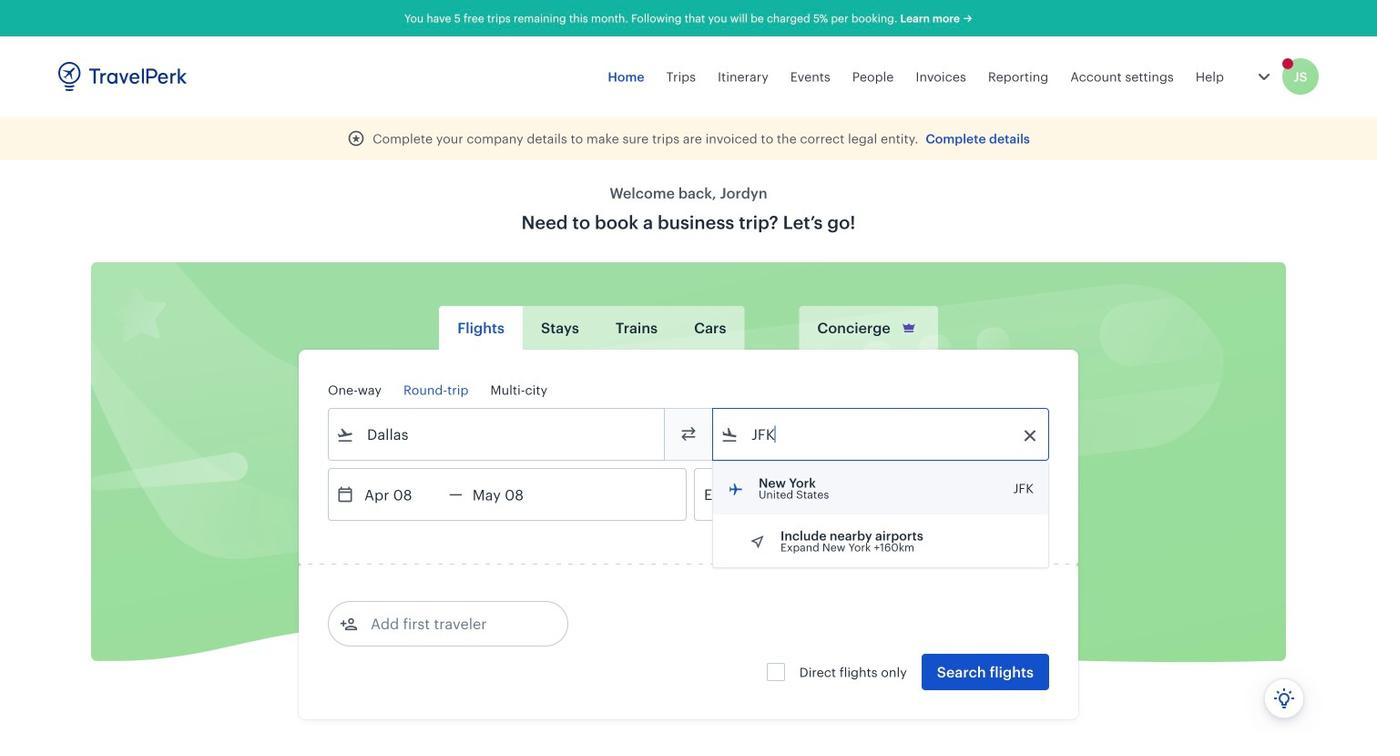Task type: describe. For each thing, give the bounding box(es) containing it.
Add first traveler search field
[[358, 609, 548, 639]]

Return text field
[[463, 469, 557, 520]]

Depart text field
[[354, 469, 449, 520]]



Task type: vqa. For each thing, say whether or not it's contained in the screenshot.
ADD FIRST TRAVELER search field
yes



Task type: locate. For each thing, give the bounding box(es) containing it.
From search field
[[354, 420, 640, 449]]

To search field
[[739, 420, 1025, 449]]



